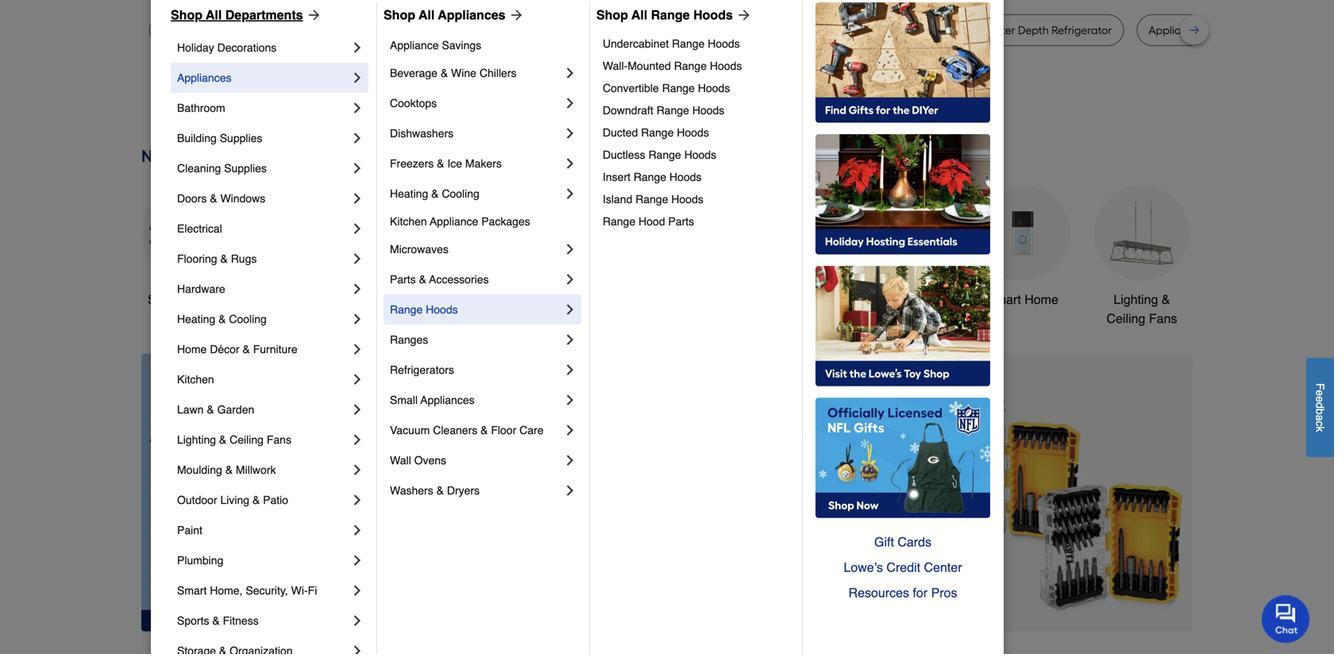 Task type: vqa. For each thing, say whether or not it's contained in the screenshot.
second refrigerator
yes



Task type: locate. For each thing, give the bounding box(es) containing it.
freezers
[[390, 157, 434, 170]]

outdoor for outdoor tools & equipment
[[739, 292, 785, 307]]

1 horizontal spatial cooling
[[442, 187, 480, 200]]

heating
[[390, 187, 428, 200], [177, 313, 215, 326]]

supplies up cleaning supplies on the left of the page
[[220, 132, 262, 145]]

furniture
[[253, 343, 298, 356]]

0 horizontal spatial smart
[[177, 585, 207, 597]]

range up ductless range hoods
[[641, 126, 674, 139]]

1 vertical spatial supplies
[[224, 162, 267, 175]]

lighting & ceiling fans link
[[1094, 185, 1190, 328], [177, 425, 349, 455]]

find gifts for the diyer. image
[[816, 2, 990, 123]]

0 horizontal spatial ceiling
[[230, 434, 264, 446]]

1 vertical spatial kitchen
[[177, 373, 214, 386]]

smart home, security, wi-fi link
[[177, 576, 349, 606]]

1 vertical spatial decorations
[[513, 311, 580, 326]]

heating & cooling down deals
[[177, 313, 267, 326]]

ge profile refrigerator
[[373, 23, 485, 37]]

convertible range hoods
[[603, 82, 730, 95]]

decorations for christmas
[[513, 311, 580, 326]]

2 shop from the left
[[384, 8, 415, 22]]

range hoods link
[[390, 295, 562, 325]]

2 horizontal spatial arrow right image
[[1164, 493, 1179, 509]]

1 horizontal spatial decorations
[[513, 311, 580, 326]]

1 horizontal spatial lighting
[[1114, 292, 1158, 307]]

range inside 'ducted range hoods' link
[[641, 126, 674, 139]]

2 tools from the left
[[789, 292, 818, 307]]

outdoor inside outdoor tools & equipment
[[739, 292, 785, 307]]

hoods up undercabinet range hoods link
[[693, 8, 733, 22]]

arrow right image for shop all departments
[[303, 7, 322, 23]]

range hood parts
[[603, 215, 694, 228]]

ceiling inside lighting & ceiling fans
[[1107, 311, 1146, 326]]

appliances up cleaners
[[421, 394, 475, 407]]

d
[[1314, 402, 1327, 409]]

arrow right image
[[303, 7, 322, 23], [733, 7, 752, 23], [1164, 493, 1179, 509]]

0 horizontal spatial arrow right image
[[303, 7, 322, 23]]

pros
[[931, 586, 957, 600]]

1 vertical spatial heating & cooling
[[177, 313, 267, 326]]

1 vertical spatial heating
[[177, 313, 215, 326]]

2 ge from the left
[[794, 23, 809, 37]]

1 vertical spatial bathroom
[[876, 292, 931, 307]]

1 vertical spatial outdoor
[[177, 494, 217, 507]]

3 refrigerator from the left
[[1052, 23, 1112, 37]]

outdoor living & patio link
[[177, 485, 349, 515]]

profile for ge profile
[[812, 23, 843, 37]]

hoods for undercabinet range hoods
[[708, 37, 740, 50]]

e up b
[[1314, 396, 1327, 402]]

0 vertical spatial heating
[[390, 187, 428, 200]]

appliance
[[1149, 23, 1200, 37]]

kitchen up microwaves
[[390, 215, 427, 228]]

shop up french door refrigerator
[[596, 8, 628, 22]]

1 horizontal spatial lighting & ceiling fans link
[[1094, 185, 1190, 328]]

2 refrigerator from the left
[[585, 23, 645, 37]]

ranges
[[390, 334, 428, 346]]

scroll to item #2 image
[[765, 603, 803, 609]]

chevron right image for moulding & millwork
[[349, 462, 365, 478]]

decorations for holiday
[[217, 41, 277, 54]]

shop up holiday
[[171, 8, 203, 22]]

0 vertical spatial lighting
[[1114, 292, 1158, 307]]

bathroom
[[177, 102, 225, 114], [876, 292, 931, 307]]

1 horizontal spatial kitchen
[[390, 215, 427, 228]]

0 vertical spatial home
[[1025, 292, 1059, 307]]

0 vertical spatial supplies
[[220, 132, 262, 145]]

outdoor
[[739, 292, 785, 307], [177, 494, 217, 507]]

1 vertical spatial home
[[177, 343, 207, 356]]

officially licensed n f l gifts. shop now. image
[[816, 398, 990, 519]]

ge
[[373, 23, 388, 37], [794, 23, 809, 37]]

0 horizontal spatial parts
[[390, 273, 416, 286]]

parts down microwaves
[[390, 273, 416, 286]]

tools up equipment
[[789, 292, 818, 307]]

refrigerator for counter depth refrigerator
[[1052, 23, 1112, 37]]

all up ge profile refrigerator
[[419, 8, 435, 22]]

shop
[[171, 8, 203, 22], [384, 8, 415, 22], [596, 8, 628, 22]]

f e e d b a c k
[[1314, 383, 1327, 432]]

1 horizontal spatial parts
[[668, 215, 694, 228]]

appliance up the microwaves link
[[430, 215, 478, 228]]

lighting
[[1114, 292, 1158, 307], [177, 434, 216, 446]]

appliances up savings
[[438, 8, 506, 22]]

smart home, security, wi-fi
[[177, 585, 317, 597]]

for
[[913, 586, 928, 600]]

hoods down parts & accessories
[[426, 303, 458, 316]]

cooling for the left "heating & cooling" link
[[229, 313, 267, 326]]

kitchen link
[[177, 365, 349, 395]]

heating & cooling link down makers on the left of page
[[390, 179, 562, 209]]

hardware link
[[177, 274, 349, 304]]

0 vertical spatial heating & cooling
[[390, 187, 480, 200]]

wall ovens link
[[390, 446, 562, 476]]

lowe's
[[844, 560, 883, 575]]

refrigerator up undercabinet
[[585, 23, 645, 37]]

ceiling
[[1107, 311, 1146, 326], [230, 434, 264, 446]]

range down island
[[603, 215, 636, 228]]

0 vertical spatial ceiling
[[1107, 311, 1146, 326]]

hoods for island range hoods
[[671, 193, 704, 206]]

appliances
[[438, 8, 506, 22], [177, 71, 232, 84], [421, 394, 475, 407]]

range down convertible range hoods
[[657, 104, 689, 117]]

0 vertical spatial decorations
[[217, 41, 277, 54]]

chillers
[[480, 67, 517, 79]]

1 vertical spatial parts
[[390, 273, 416, 286]]

0 vertical spatial bathroom
[[177, 102, 225, 114]]

appliances down holiday
[[177, 71, 232, 84]]

smart for smart home
[[987, 292, 1021, 307]]

shop
[[148, 292, 177, 307]]

range up hood in the top of the page
[[636, 193, 668, 206]]

departments
[[225, 8, 303, 22]]

chevron right image for lawn & garden
[[349, 402, 365, 418]]

1 vertical spatial bathroom link
[[856, 185, 951, 309]]

e up d at bottom
[[1314, 390, 1327, 396]]

0 vertical spatial lighting & ceiling fans
[[1107, 292, 1177, 326]]

1 vertical spatial heating & cooling link
[[177, 304, 349, 334]]

insert
[[603, 171, 631, 183]]

range inside wall-mounted range hoods link
[[674, 60, 707, 72]]

range up island range hoods
[[634, 171, 666, 183]]

resources
[[849, 586, 909, 600]]

0 vertical spatial outdoor
[[739, 292, 785, 307]]

0 horizontal spatial lighting
[[177, 434, 216, 446]]

cooling up kitchen appliance packages
[[442, 187, 480, 200]]

small appliances link
[[390, 385, 562, 415]]

0 horizontal spatial refrigerator
[[424, 23, 485, 37]]

chevron right image for refrigerators
[[562, 362, 578, 378]]

appliance package
[[1149, 23, 1247, 37]]

kitchen up lawn at the left bottom of the page
[[177, 373, 214, 386]]

chevron right image for heating & cooling
[[349, 311, 365, 327]]

all for departments
[[206, 8, 222, 22]]

chevron right image for small appliances
[[562, 392, 578, 408]]

packages
[[481, 215, 530, 228]]

flooring
[[177, 253, 217, 265]]

range down recommended searches for you heading
[[651, 8, 690, 22]]

moulding & millwork
[[177, 464, 276, 477]]

washers & dryers link
[[390, 476, 562, 506]]

supplies up windows
[[224, 162, 267, 175]]

shop all range hoods link
[[596, 6, 752, 25]]

living
[[220, 494, 249, 507]]

1 horizontal spatial smart
[[987, 292, 1021, 307]]

1 shop from the left
[[171, 8, 203, 22]]

chevron right image for ranges
[[562, 332, 578, 348]]

3 shop from the left
[[596, 8, 628, 22]]

cleaning supplies link
[[177, 153, 349, 183]]

0 vertical spatial appliances
[[438, 8, 506, 22]]

0 horizontal spatial cooling
[[229, 313, 267, 326]]

electrical
[[177, 222, 222, 235]]

refrigerator
[[424, 23, 485, 37], [585, 23, 645, 37], [1052, 23, 1112, 37]]

hoods up island range hoods link
[[670, 171, 702, 183]]

0 vertical spatial cooling
[[442, 187, 480, 200]]

lawn
[[177, 403, 204, 416]]

1 horizontal spatial heating & cooling link
[[390, 179, 562, 209]]

hoods down insert range hoods link
[[671, 193, 704, 206]]

1 vertical spatial fans
[[267, 434, 291, 446]]

decorations inside holiday decorations link
[[217, 41, 277, 54]]

chevron right image for sports & fitness
[[349, 613, 365, 629]]

ranges link
[[390, 325, 562, 355]]

1 refrigerator from the left
[[424, 23, 485, 37]]

wall
[[390, 454, 411, 467]]

chevron right image
[[562, 65, 578, 81], [349, 100, 365, 116], [349, 221, 365, 237], [562, 241, 578, 257], [349, 281, 365, 297], [349, 311, 365, 327], [349, 342, 365, 357], [562, 362, 578, 378], [349, 553, 365, 569]]

downdraft range hoods
[[603, 104, 725, 117]]

convertible range hoods link
[[603, 77, 791, 99]]

1 vertical spatial smart
[[177, 585, 207, 597]]

0 vertical spatial smart
[[987, 292, 1021, 307]]

outdoor down moulding on the left of the page
[[177, 494, 217, 507]]

supplies inside cleaning supplies link
[[224, 162, 267, 175]]

1 vertical spatial appliance
[[430, 215, 478, 228]]

new deals every day during 25 days of deals image
[[141, 143, 1193, 170]]

wall-mounted range hoods link
[[603, 55, 791, 77]]

tools down parts & accessories
[[412, 292, 442, 307]]

wall ovens
[[390, 454, 446, 467]]

& inside lighting & ceiling fans
[[1162, 292, 1170, 307]]

decorations inside 'christmas decorations' link
[[513, 311, 580, 326]]

arrow left image
[[437, 493, 453, 509]]

1 horizontal spatial arrow right image
[[733, 7, 752, 23]]

paint
[[177, 524, 202, 537]]

0 vertical spatial appliance
[[390, 39, 439, 52]]

chevron right image for beverage & wine chillers
[[562, 65, 578, 81]]

all right shop
[[181, 292, 194, 307]]

beverage & wine chillers link
[[390, 58, 562, 88]]

home décor & furniture
[[177, 343, 298, 356]]

decorations down christmas
[[513, 311, 580, 326]]

french door refrigerator
[[521, 23, 645, 37]]

all up the holiday decorations
[[206, 8, 222, 22]]

arrow right image inside 'shop all departments' link
[[303, 7, 322, 23]]

up to 50 percent off select tools and accessories. image
[[423, 354, 1193, 632]]

0 horizontal spatial ge
[[373, 23, 388, 37]]

1 profile from the left
[[390, 23, 421, 37]]

1 vertical spatial appliances
[[177, 71, 232, 84]]

range down ducted range hoods
[[649, 149, 681, 161]]

shop for shop all departments
[[171, 8, 203, 22]]

arrow right image for shop all range hoods
[[733, 7, 752, 23]]

chevron right image for paint
[[349, 523, 365, 538]]

2 e from the top
[[1314, 396, 1327, 402]]

1 vertical spatial lighting
[[177, 434, 216, 446]]

chevron right image for wall ovens
[[562, 453, 578, 469]]

appliance down ge profile refrigerator
[[390, 39, 439, 52]]

0 horizontal spatial home
[[177, 343, 207, 356]]

cooling up the home décor & furniture
[[229, 313, 267, 326]]

chevron right image for heating & cooling
[[562, 186, 578, 202]]

0 horizontal spatial bathroom link
[[177, 93, 349, 123]]

convertible
[[603, 82, 659, 95]]

range inside range hood parts link
[[603, 215, 636, 228]]

0 vertical spatial fans
[[1149, 311, 1177, 326]]

all up undercabinet
[[631, 8, 648, 22]]

1 horizontal spatial bathroom
[[876, 292, 931, 307]]

insert range hoods link
[[603, 166, 791, 188]]

plumbing link
[[177, 546, 349, 576]]

supplies for cleaning supplies
[[224, 162, 267, 175]]

decorations down 'shop all departments' link
[[217, 41, 277, 54]]

chevron right image for doors & windows
[[349, 191, 365, 206]]

chevron right image for range hoods
[[562, 302, 578, 318]]

lowe's wishes you and your family a happy hanukkah. image
[[141, 87, 1193, 127]]

shop up ge profile refrigerator
[[384, 8, 415, 22]]

gift cards link
[[816, 530, 990, 555]]

range down undercabinet range hoods link
[[674, 60, 707, 72]]

1 vertical spatial lighting & ceiling fans link
[[177, 425, 349, 455]]

refrigerator right depth
[[1052, 23, 1112, 37]]

1 horizontal spatial profile
[[812, 23, 843, 37]]

0 horizontal spatial kitchen
[[177, 373, 214, 386]]

0 horizontal spatial outdoor
[[177, 494, 217, 507]]

cooktops
[[390, 97, 437, 110]]

outdoor up equipment
[[739, 292, 785, 307]]

range inside insert range hoods link
[[634, 171, 666, 183]]

all for range
[[631, 8, 648, 22]]

1 horizontal spatial heating
[[390, 187, 428, 200]]

dishwashers
[[390, 127, 454, 140]]

vacuum
[[390, 424, 430, 437]]

hoods for convertible range hoods
[[698, 82, 730, 95]]

parts inside "link"
[[390, 273, 416, 286]]

0 horizontal spatial fans
[[267, 434, 291, 446]]

1 ge from the left
[[373, 23, 388, 37]]

refrigerators
[[390, 364, 454, 376]]

hoods up wall-mounted range hoods link
[[708, 37, 740, 50]]

chevron right image for electrical
[[349, 221, 365, 237]]

heating & cooling down freezers & ice makers
[[390, 187, 480, 200]]

1 horizontal spatial ceiling
[[1107, 311, 1146, 326]]

chevron right image for flooring & rugs
[[349, 251, 365, 267]]

heating & cooling link up furniture
[[177, 304, 349, 334]]

electrical link
[[177, 214, 349, 244]]

range down the wall-mounted range hoods
[[662, 82, 695, 95]]

0 horizontal spatial tools
[[412, 292, 442, 307]]

undercabinet range hoods
[[603, 37, 740, 50]]

0 horizontal spatial profile
[[390, 23, 421, 37]]

chevron right image for cooktops
[[562, 95, 578, 111]]

heating down freezers
[[390, 187, 428, 200]]

chevron right image
[[349, 40, 365, 56], [349, 70, 365, 86], [562, 95, 578, 111], [562, 125, 578, 141], [349, 130, 365, 146], [562, 156, 578, 172], [349, 160, 365, 176], [562, 186, 578, 202], [349, 191, 365, 206], [349, 251, 365, 267], [562, 272, 578, 287], [562, 302, 578, 318], [562, 332, 578, 348], [349, 372, 365, 388], [562, 392, 578, 408], [349, 402, 365, 418], [562, 423, 578, 438], [349, 432, 365, 448], [562, 453, 578, 469], [349, 462, 365, 478], [562, 483, 578, 499], [349, 492, 365, 508], [349, 523, 365, 538], [349, 583, 365, 599], [349, 613, 365, 629], [349, 643, 365, 654]]

range up wall-mounted range hoods link
[[672, 37, 705, 50]]

2 horizontal spatial refrigerator
[[1052, 23, 1112, 37]]

0 horizontal spatial heating & cooling link
[[177, 304, 349, 334]]

1 horizontal spatial tools
[[789, 292, 818, 307]]

care
[[520, 424, 544, 437]]

floor
[[491, 424, 516, 437]]

heating & cooling link
[[390, 179, 562, 209], [177, 304, 349, 334]]

shop all departments
[[171, 8, 303, 22]]

0 horizontal spatial heating
[[177, 313, 215, 326]]

2 horizontal spatial shop
[[596, 8, 628, 22]]

1 horizontal spatial shop
[[384, 8, 415, 22]]

kitchen for kitchen
[[177, 373, 214, 386]]

1 horizontal spatial outdoor
[[739, 292, 785, 307]]

hoods up the downdraft range hoods link
[[698, 82, 730, 95]]

range up the ranges
[[390, 303, 423, 316]]

refrigerator up savings
[[424, 23, 485, 37]]

christmas
[[518, 292, 575, 307]]

0 horizontal spatial decorations
[[217, 41, 277, 54]]

a
[[1314, 415, 1327, 421]]

hoods up insert range hoods link
[[684, 149, 717, 161]]

1 horizontal spatial ge
[[794, 23, 809, 37]]

0 horizontal spatial shop
[[171, 8, 203, 22]]

2 profile from the left
[[812, 23, 843, 37]]

0 vertical spatial heating & cooling link
[[390, 179, 562, 209]]

hoods up 'ducted range hoods' link
[[692, 104, 725, 117]]

supplies inside building supplies link
[[220, 132, 262, 145]]

heating down shop all deals
[[177, 313, 215, 326]]

cards
[[898, 535, 932, 550]]

arrow right image inside shop all range hoods link
[[733, 7, 752, 23]]

dishwashers link
[[390, 118, 562, 149]]

0 vertical spatial lighting & ceiling fans link
[[1094, 185, 1190, 328]]

1 horizontal spatial fans
[[1149, 311, 1177, 326]]

hoods up ductless range hoods link
[[677, 126, 709, 139]]

0 vertical spatial kitchen
[[390, 215, 427, 228]]

1 vertical spatial lighting & ceiling fans
[[177, 434, 291, 446]]

range inside undercabinet range hoods link
[[672, 37, 705, 50]]

0 horizontal spatial lighting & ceiling fans
[[177, 434, 291, 446]]

1 vertical spatial cooling
[[229, 313, 267, 326]]

parts down island range hoods link
[[668, 215, 694, 228]]

chevron right image for appliances
[[349, 70, 365, 86]]

1 horizontal spatial refrigerator
[[585, 23, 645, 37]]

outdoor tools & equipment
[[739, 292, 830, 326]]



Task type: describe. For each thing, give the bounding box(es) containing it.
range inside the downdraft range hoods link
[[657, 104, 689, 117]]

sports & fitness link
[[177, 606, 349, 636]]

visit the lowe's toy shop. image
[[816, 266, 990, 387]]

chevron right image for cleaning supplies
[[349, 160, 365, 176]]

0 vertical spatial parts
[[668, 215, 694, 228]]

chat invite button image
[[1262, 595, 1310, 643]]

hardware
[[177, 283, 225, 295]]

1 vertical spatial ceiling
[[230, 434, 264, 446]]

wi-
[[291, 585, 308, 597]]

deals
[[198, 292, 230, 307]]

tools inside outdoor tools & equipment
[[789, 292, 818, 307]]

door
[[558, 23, 582, 37]]

washers & dryers
[[390, 484, 480, 497]]

security,
[[246, 585, 288, 597]]

gift cards
[[874, 535, 932, 550]]

smart for smart home, security, wi-fi
[[177, 585, 207, 597]]

0 horizontal spatial lighting & ceiling fans link
[[177, 425, 349, 455]]

1 tools from the left
[[412, 292, 442, 307]]

profile for ge profile refrigerator
[[390, 23, 421, 37]]

cleaners
[[433, 424, 478, 437]]

parts & accessories
[[390, 273, 489, 286]]

gift
[[874, 535, 894, 550]]

range inside convertible range hoods link
[[662, 82, 695, 95]]

small appliances
[[390, 394, 475, 407]]

shop all appliances
[[384, 8, 506, 22]]

appliance inside 'link'
[[390, 39, 439, 52]]

garden
[[217, 403, 254, 416]]

holiday
[[177, 41, 214, 54]]

equipment
[[754, 311, 815, 326]]

cooktops link
[[390, 88, 562, 118]]

arrow right image
[[506, 7, 525, 23]]

hood
[[639, 215, 665, 228]]

shop for shop all appliances
[[384, 8, 415, 22]]

wall-mounted range hoods
[[603, 60, 742, 72]]

range inside range hoods link
[[390, 303, 423, 316]]

chevron right image for parts & accessories
[[562, 272, 578, 287]]

chevron right image for washers & dryers
[[562, 483, 578, 499]]

1 horizontal spatial heating & cooling
[[390, 187, 480, 200]]

chevron right image for kitchen
[[349, 372, 365, 388]]

shop all deals
[[148, 292, 230, 307]]

accessories
[[429, 273, 489, 286]]

package
[[1203, 23, 1247, 37]]

kitchen appliance packages
[[390, 215, 530, 228]]

hoods for insert range hoods
[[670, 171, 702, 183]]

moulding
[[177, 464, 222, 477]]

chevron right image for holiday decorations
[[349, 40, 365, 56]]

1 horizontal spatial home
[[1025, 292, 1059, 307]]

freezers & ice makers link
[[390, 149, 562, 179]]

windows
[[220, 192, 265, 205]]

savings
[[442, 39, 481, 52]]

fitness
[[223, 615, 259, 627]]

all for appliances
[[419, 8, 435, 22]]

chevron right image for home décor & furniture
[[349, 342, 365, 357]]

resources for pros link
[[816, 581, 990, 606]]

hoods for downdraft range hoods
[[692, 104, 725, 117]]

vacuum cleaners & floor care
[[390, 424, 544, 437]]

flooring & rugs link
[[177, 244, 349, 274]]

chevron right image for dishwashers
[[562, 125, 578, 141]]

plumbing
[[177, 554, 223, 567]]

b
[[1314, 409, 1327, 415]]

chevron right image for bathroom
[[349, 100, 365, 116]]

chevron right image for vacuum cleaners & floor care
[[562, 423, 578, 438]]

all for deals
[[181, 292, 194, 307]]

dishwasher
[[879, 23, 938, 37]]

& inside "link"
[[419, 273, 426, 286]]

wall-
[[603, 60, 628, 72]]

0 horizontal spatial heating & cooling
[[177, 313, 267, 326]]

smart home
[[987, 292, 1059, 307]]

ge for ge profile refrigerator
[[373, 23, 388, 37]]

lowe's credit center link
[[816, 555, 990, 581]]

2 vertical spatial appliances
[[421, 394, 475, 407]]

small
[[390, 394, 418, 407]]

center
[[924, 560, 962, 575]]

christmas decorations
[[513, 292, 580, 326]]

outdoor tools & equipment link
[[737, 185, 832, 328]]

credit
[[887, 560, 921, 575]]

lowe's credit center
[[844, 560, 962, 575]]

sports & fitness
[[177, 615, 259, 627]]

parts & accessories link
[[390, 264, 562, 295]]

kitchen appliance packages link
[[390, 209, 578, 234]]

chevron right image for smart home, security, wi-fi
[[349, 583, 365, 599]]

makers
[[465, 157, 502, 170]]

counter depth refrigerator
[[974, 23, 1112, 37]]

hoods for ducted range hoods
[[677, 126, 709, 139]]

refrigerators link
[[390, 355, 562, 385]]

ductless
[[603, 149, 645, 161]]

ge for ge profile
[[794, 23, 809, 37]]

cleaning supplies
[[177, 162, 267, 175]]

heating for the topmost "heating & cooling" link
[[390, 187, 428, 200]]

1 e from the top
[[1314, 390, 1327, 396]]

christmas decorations link
[[499, 185, 594, 328]]

0 horizontal spatial bathroom
[[177, 102, 225, 114]]

appliance savings link
[[390, 33, 578, 58]]

1 horizontal spatial bathroom link
[[856, 185, 951, 309]]

refrigerator for ge profile refrigerator
[[424, 23, 485, 37]]

chevron right image for lighting & ceiling fans
[[349, 432, 365, 448]]

chevron right image for building supplies
[[349, 130, 365, 146]]

chevron right image for microwaves
[[562, 241, 578, 257]]

millwork
[[236, 464, 276, 477]]

outdoor for outdoor living & patio
[[177, 494, 217, 507]]

cleaning
[[177, 162, 221, 175]]

island range hoods link
[[603, 188, 791, 210]]

kitchen for kitchen appliance packages
[[390, 215, 427, 228]]

microwaves
[[390, 243, 449, 256]]

ducted range hoods link
[[603, 122, 791, 144]]

paint link
[[177, 515, 349, 546]]

microwaves link
[[390, 234, 562, 264]]

range inside shop all range hoods link
[[651, 8, 690, 22]]

shop all deals link
[[141, 185, 237, 309]]

hoods up convertible range hoods link at the top of the page
[[710, 60, 742, 72]]

0 vertical spatial bathroom link
[[177, 93, 349, 123]]

flooring & rugs
[[177, 253, 257, 265]]

range hoods
[[390, 303, 458, 316]]

c
[[1314, 421, 1327, 427]]

freezers & ice makers
[[390, 157, 502, 170]]

french
[[521, 23, 555, 37]]

heating for the left "heating & cooling" link
[[177, 313, 215, 326]]

range inside island range hoods link
[[636, 193, 668, 206]]

chevron right image for outdoor living & patio
[[349, 492, 365, 508]]

doors & windows link
[[177, 183, 349, 214]]

recommended searches for you heading
[[141, 0, 1193, 2]]

décor
[[210, 343, 240, 356]]

chevron right image for freezers & ice makers
[[562, 156, 578, 172]]

building supplies link
[[177, 123, 349, 153]]

holiday hosting essentials. image
[[816, 134, 990, 255]]

range inside ductless range hoods link
[[649, 149, 681, 161]]

chevron right image for plumbing
[[349, 553, 365, 569]]

& inside outdoor tools & equipment
[[822, 292, 830, 307]]

refrigerator for french door refrigerator
[[585, 23, 645, 37]]

tools link
[[380, 185, 475, 309]]

1 horizontal spatial lighting & ceiling fans
[[1107, 292, 1177, 326]]

supplies for building supplies
[[220, 132, 262, 145]]

outdoor living & patio
[[177, 494, 288, 507]]

f
[[1314, 383, 1327, 390]]

shop these last-minute gifts. $99 or less. quantities are limited and won't last. image
[[141, 354, 398, 632]]

chevron right image for hardware
[[349, 281, 365, 297]]

cooling for the topmost "heating & cooling" link
[[442, 187, 480, 200]]

lawn & garden
[[177, 403, 254, 416]]

hoods for ductless range hoods
[[684, 149, 717, 161]]

resources for pros
[[849, 586, 957, 600]]

shop for shop all range hoods
[[596, 8, 628, 22]]

doors
[[177, 192, 207, 205]]

rugs
[[231, 253, 257, 265]]

downdraft range hoods link
[[603, 99, 791, 122]]

washers
[[390, 484, 433, 497]]



